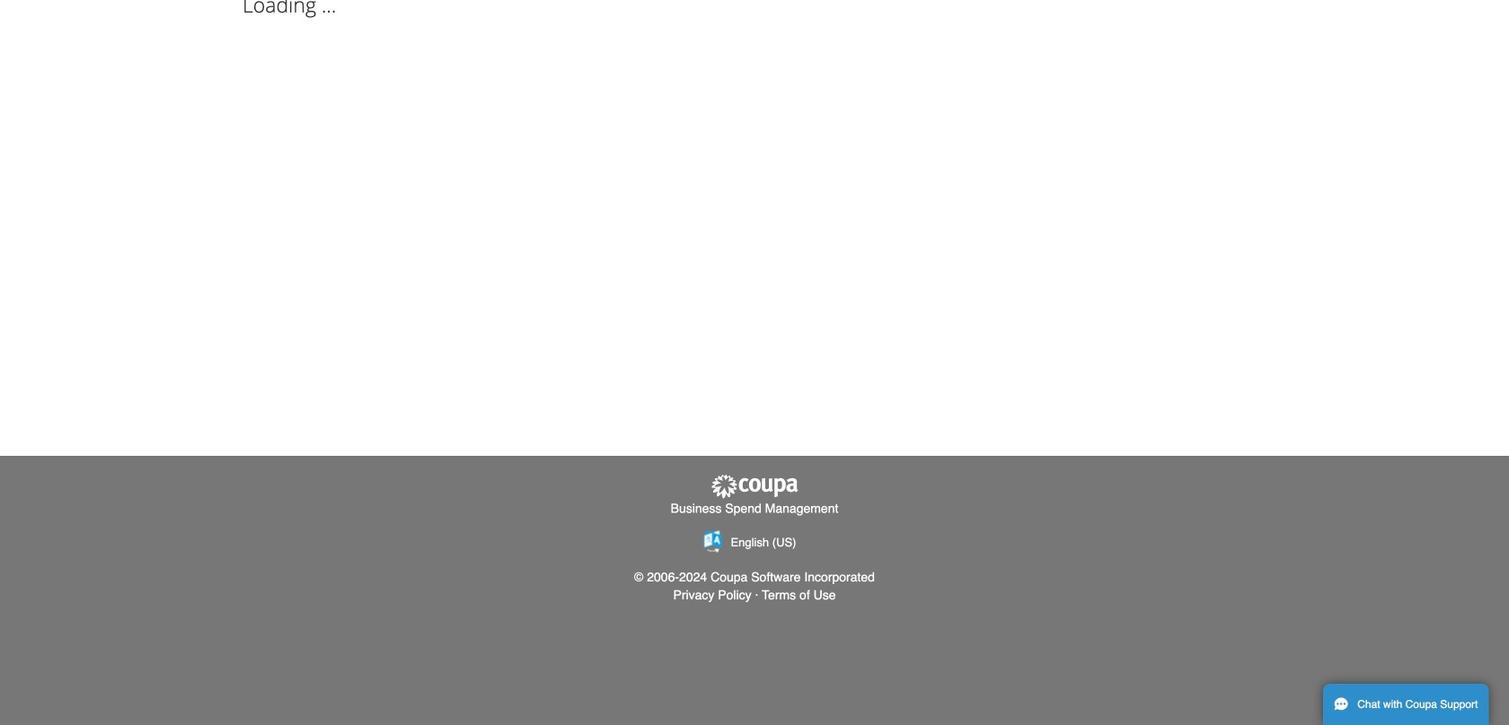 Task type: vqa. For each thing, say whether or not it's contained in the screenshot.
Coupa Supplier Portal image
yes



Task type: describe. For each thing, give the bounding box(es) containing it.
coupa supplier portal image
[[710, 474, 800, 500]]



